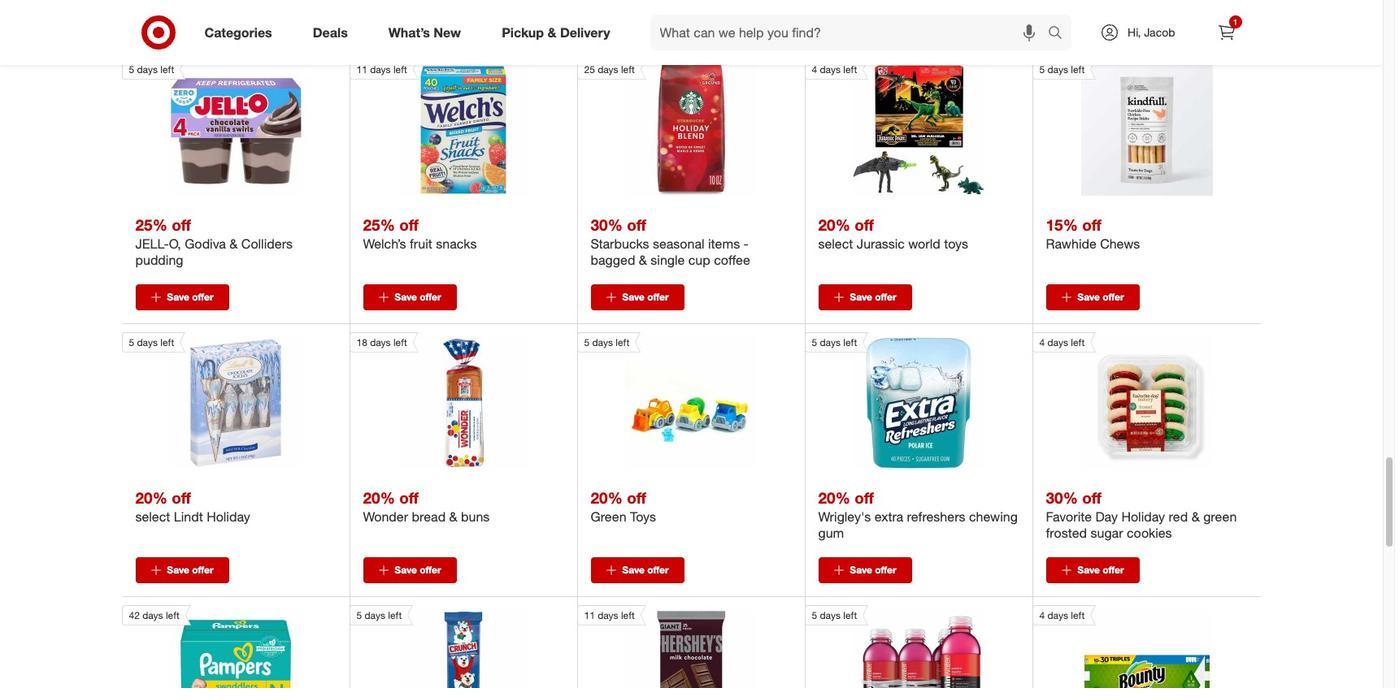 Task type: vqa. For each thing, say whether or not it's contained in the screenshot.
25%
yes



Task type: locate. For each thing, give the bounding box(es) containing it.
off up jurassic
[[855, 215, 874, 234]]

1 horizontal spatial 30%
[[1046, 488, 1078, 507]]

1 horizontal spatial 11 days left button
[[577, 605, 757, 689]]

25% off welch's fruit snacks
[[363, 215, 477, 252]]

off inside 30% off favorite day holiday red & green frosted sugar cookies
[[1082, 488, 1102, 507]]

& left single on the left top
[[639, 252, 647, 268]]

0 vertical spatial 4 days left
[[812, 63, 857, 75]]

off inside the 20% off select lindt holiday
[[172, 488, 191, 507]]

42 days left
[[129, 609, 180, 622]]

select inside the 20% off select lindt holiday
[[135, 509, 170, 525]]

5 days left button
[[122, 59, 302, 196], [1032, 59, 1213, 196], [122, 332, 302, 469], [577, 332, 757, 469], [805, 332, 985, 469], [349, 605, 529, 689], [805, 605, 985, 689]]

25% inside the 25% off jell-o, godiva & colliders pudding
[[135, 215, 167, 234]]

left for 20% off wrigley's extra refreshers chewing gum 5 days left button
[[843, 336, 857, 349]]

holiday inside the 20% off select lindt holiday
[[207, 509, 250, 525]]

1 holiday from the left
[[207, 509, 250, 525]]

20% inside the 20% off select lindt holiday
[[135, 488, 167, 507]]

0 horizontal spatial 11
[[357, 63, 367, 75]]

what's new
[[388, 24, 461, 40]]

seasonal
[[653, 236, 705, 252]]

30% up starbucks
[[591, 215, 623, 234]]

off inside 25% off welch's fruit snacks
[[399, 215, 419, 234]]

4 for 20% off
[[812, 63, 817, 75]]

off for 15% off rawhide chews
[[1082, 215, 1102, 234]]

25% inside 25% off welch's fruit snacks
[[363, 215, 395, 234]]

0 vertical spatial 11 days left
[[357, 63, 407, 75]]

red
[[1169, 509, 1188, 525]]

4
[[812, 63, 817, 75], [1039, 336, 1045, 349], [1039, 609, 1045, 622]]

save offer button
[[135, 11, 229, 37], [363, 11, 457, 37], [591, 11, 684, 37], [818, 11, 912, 37], [1046, 11, 1139, 37], [135, 284, 229, 310], [363, 284, 457, 310], [591, 284, 684, 310], [818, 284, 912, 310], [1046, 284, 1139, 310], [135, 557, 229, 583], [363, 557, 457, 583], [591, 557, 684, 583], [818, 557, 912, 583], [1046, 557, 1139, 583]]

off inside the 20% off green toys
[[627, 488, 646, 507]]

4 days left button
[[805, 59, 985, 196], [1032, 332, 1213, 469], [1032, 605, 1213, 689]]

left
[[160, 63, 174, 75], [393, 63, 407, 75], [621, 63, 635, 75], [843, 63, 857, 75], [1071, 63, 1085, 75], [160, 336, 174, 349], [393, 336, 407, 349], [616, 336, 629, 349], [843, 336, 857, 349], [1071, 336, 1085, 349], [166, 609, 180, 622], [388, 609, 402, 622], [621, 609, 635, 622], [843, 609, 857, 622], [1071, 609, 1085, 622]]

1 vertical spatial 4 days left button
[[1032, 332, 1213, 469]]

bread
[[412, 509, 446, 525]]

holiday left the red
[[1122, 509, 1165, 525]]

0 vertical spatial select
[[818, 236, 853, 252]]

pickup & delivery
[[502, 24, 610, 40]]

cookies
[[1127, 525, 1172, 541]]

off inside the 25% off jell-o, godiva & colliders pudding
[[172, 215, 191, 234]]

new
[[434, 24, 461, 40]]

30% up favorite
[[1046, 488, 1078, 507]]

1 vertical spatial 30%
[[1046, 488, 1078, 507]]

days for 20% off 4 days left button
[[820, 63, 841, 75]]

0 horizontal spatial 11 days left
[[357, 63, 407, 75]]

holiday
[[207, 509, 250, 525], [1122, 509, 1165, 525]]

jell-
[[135, 236, 169, 252]]

days for 5 days left button related to 15% off rawhide chews
[[1048, 63, 1068, 75]]

1 vertical spatial select
[[135, 509, 170, 525]]

select left jurassic
[[818, 236, 853, 252]]

30% for 30% off favorite day holiday red & green frosted sugar cookies
[[1046, 488, 1078, 507]]

5 for 25% off jell-o, godiva & colliders pudding
[[129, 63, 134, 75]]

& right the red
[[1192, 509, 1200, 525]]

days for 25 days left button
[[598, 63, 618, 75]]

20% inside 20% off wrigley's extra refreshers chewing gum
[[818, 488, 850, 507]]

11 for the bottom 11 days left button
[[584, 609, 595, 622]]

left for 4 days left button associated with 30% off
[[1071, 336, 1085, 349]]

1 25% from the left
[[135, 215, 167, 234]]

&
[[548, 24, 557, 40], [230, 236, 238, 252], [639, 252, 647, 268], [449, 509, 457, 525], [1192, 509, 1200, 525]]

& left buns
[[449, 509, 457, 525]]

11 days left for the bottom 11 days left button
[[584, 609, 635, 622]]

left for 25% off jell-o, godiva & colliders pudding 5 days left button
[[160, 63, 174, 75]]

days for 42 days left button
[[142, 609, 163, 622]]

5 for 20% off green toys
[[584, 336, 590, 349]]

5 days left for 25% off jell-o, godiva & colliders pudding
[[129, 63, 174, 75]]

25%
[[135, 215, 167, 234], [363, 215, 395, 234]]

20% inside 20% off select jurassic world toys
[[818, 215, 850, 234]]

off inside 30% off starbucks seasonal items - bagged & single cup coffee
[[627, 215, 646, 234]]

off inside 15% off rawhide chews
[[1082, 215, 1102, 234]]

5 days left for 15% off rawhide chews
[[1039, 63, 1085, 75]]

1 vertical spatial 4 days left
[[1039, 336, 1085, 349]]

gum
[[818, 525, 844, 541]]

cup
[[688, 252, 710, 268]]

20% off green toys
[[591, 488, 656, 525]]

deals
[[313, 24, 348, 40]]

What can we help you find? suggestions appear below search field
[[650, 15, 1052, 50]]

off inside 20% off wrigley's extra refreshers chewing gum
[[855, 488, 874, 507]]

0 horizontal spatial 11 days left button
[[349, 59, 529, 196]]

30% inside 30% off starbucks seasonal items - bagged & single cup coffee
[[591, 215, 623, 234]]

0 horizontal spatial 25%
[[135, 215, 167, 234]]

1 vertical spatial 4
[[1039, 336, 1045, 349]]

left for 20% off green toys 5 days left button
[[616, 336, 629, 349]]

off for 25% off jell-o, godiva & colliders pudding
[[172, 215, 191, 234]]

4 days left
[[812, 63, 857, 75], [1039, 336, 1085, 349], [1039, 609, 1085, 622]]

rawhide
[[1046, 236, 1097, 252]]

hi, jacob
[[1128, 25, 1175, 39]]

save offer
[[167, 18, 214, 30], [395, 18, 441, 30], [622, 18, 669, 30], [850, 18, 897, 30], [1078, 18, 1124, 30], [167, 291, 214, 303], [395, 291, 441, 303], [622, 291, 669, 303], [850, 291, 897, 303], [1078, 291, 1124, 303], [167, 564, 214, 576], [395, 564, 441, 576], [622, 564, 669, 576], [850, 564, 897, 576], [1078, 564, 1124, 576]]

0 vertical spatial 4 days left button
[[805, 59, 985, 196]]

frosted
[[1046, 525, 1087, 541]]

1 link
[[1209, 15, 1244, 50]]

chews
[[1100, 236, 1140, 252]]

1 horizontal spatial select
[[818, 236, 853, 252]]

1 horizontal spatial 25%
[[363, 215, 395, 234]]

off up rawhide
[[1082, 215, 1102, 234]]

25% up jell-
[[135, 215, 167, 234]]

days
[[137, 63, 158, 75], [370, 63, 391, 75], [598, 63, 618, 75], [820, 63, 841, 75], [1048, 63, 1068, 75], [137, 336, 158, 349], [370, 336, 391, 349], [592, 336, 613, 349], [820, 336, 841, 349], [1048, 336, 1068, 349], [142, 609, 163, 622], [365, 609, 385, 622], [598, 609, 618, 622], [820, 609, 841, 622], [1048, 609, 1068, 622]]

left for 18 days left button
[[393, 336, 407, 349]]

green
[[1203, 509, 1237, 525]]

select inside 20% off select jurassic world toys
[[818, 236, 853, 252]]

1 vertical spatial 11 days left
[[584, 609, 635, 622]]

off up fruit
[[399, 215, 419, 234]]

20% inside 20% off wonder bread & buns
[[363, 488, 395, 507]]

holiday inside 30% off favorite day holiday red & green frosted sugar cookies
[[1122, 509, 1165, 525]]

20% inside the 20% off green toys
[[591, 488, 623, 507]]

11 days left button
[[349, 59, 529, 196], [577, 605, 757, 689]]

jacob
[[1144, 25, 1175, 39]]

5 days left for 20% off wrigley's extra refreshers chewing gum
[[812, 336, 857, 349]]

days for 20% off green toys 5 days left button
[[592, 336, 613, 349]]

days for 18 days left button
[[370, 336, 391, 349]]

off up bread
[[399, 488, 419, 507]]

5 days left
[[129, 63, 174, 75], [1039, 63, 1085, 75], [129, 336, 174, 349], [584, 336, 629, 349], [812, 336, 857, 349], [357, 609, 402, 622], [812, 609, 857, 622]]

off for 20% off select jurassic world toys
[[855, 215, 874, 234]]

0 vertical spatial 4
[[812, 63, 817, 75]]

extra
[[875, 509, 903, 525]]

hi,
[[1128, 25, 1141, 39]]

1 horizontal spatial 11
[[584, 609, 595, 622]]

11
[[357, 63, 367, 75], [584, 609, 595, 622]]

buns
[[461, 509, 490, 525]]

toys
[[630, 509, 656, 525]]

coffee
[[714, 252, 750, 268]]

wrigley's
[[818, 509, 871, 525]]

1 horizontal spatial holiday
[[1122, 509, 1165, 525]]

items
[[708, 236, 740, 252]]

snacks
[[436, 236, 477, 252]]

pudding
[[135, 252, 183, 268]]

left for 20% off 4 days left button
[[843, 63, 857, 75]]

off up "toys"
[[627, 488, 646, 507]]

1
[[1233, 17, 1238, 27]]

off for 25% off welch's fruit snacks
[[399, 215, 419, 234]]

off
[[172, 215, 191, 234], [399, 215, 419, 234], [627, 215, 646, 234], [855, 215, 874, 234], [1082, 215, 1102, 234], [172, 488, 191, 507], [399, 488, 419, 507], [627, 488, 646, 507], [855, 488, 874, 507], [1082, 488, 1102, 507]]

off inside 20% off wonder bread & buns
[[399, 488, 419, 507]]

off up lindt
[[172, 488, 191, 507]]

30%
[[591, 215, 623, 234], [1046, 488, 1078, 507]]

search button
[[1041, 15, 1080, 54]]

off for 20% off select lindt holiday
[[172, 488, 191, 507]]

18 days left
[[357, 336, 407, 349]]

18 days left button
[[349, 332, 529, 469]]

days for 4 days left button to the bottom
[[1048, 609, 1068, 622]]

2 holiday from the left
[[1122, 509, 1165, 525]]

0 horizontal spatial holiday
[[207, 509, 250, 525]]

25% up welch's
[[363, 215, 395, 234]]

1 vertical spatial 11
[[584, 609, 595, 622]]

30% inside 30% off favorite day holiday red & green frosted sugar cookies
[[1046, 488, 1078, 507]]

2 25% from the left
[[363, 215, 395, 234]]

& inside the 25% off jell-o, godiva & colliders pudding
[[230, 236, 238, 252]]

pickup
[[502, 24, 544, 40]]

bagged
[[591, 252, 635, 268]]

5 for 20% off select lindt holiday
[[129, 336, 134, 349]]

offer
[[192, 18, 214, 30], [420, 18, 441, 30], [647, 18, 669, 30], [875, 18, 897, 30], [1103, 18, 1124, 30], [192, 291, 214, 303], [420, 291, 441, 303], [647, 291, 669, 303], [875, 291, 897, 303], [1103, 291, 1124, 303], [192, 564, 214, 576], [420, 564, 441, 576], [647, 564, 669, 576], [875, 564, 897, 576], [1103, 564, 1124, 576]]

0 vertical spatial 11
[[357, 63, 367, 75]]

5 for 15% off rawhide chews
[[1039, 63, 1045, 75]]

& right godiva
[[230, 236, 238, 252]]

off up 'o,'
[[172, 215, 191, 234]]

5 days left button for 20% off select lindt holiday
[[122, 332, 302, 469]]

off up day
[[1082, 488, 1102, 507]]

off up 'wrigley's'
[[855, 488, 874, 507]]

5 days left for 20% off select lindt holiday
[[129, 336, 174, 349]]

select
[[818, 236, 853, 252], [135, 509, 170, 525]]

days for 25% off jell-o, godiva & colliders pudding 5 days left button
[[137, 63, 158, 75]]

20% for 20% off green toys
[[591, 488, 623, 507]]

20%
[[818, 215, 850, 234], [135, 488, 167, 507], [363, 488, 395, 507], [591, 488, 623, 507], [818, 488, 850, 507]]

off up starbucks
[[627, 215, 646, 234]]

0 horizontal spatial 30%
[[591, 215, 623, 234]]

2 vertical spatial 4 days left
[[1039, 609, 1085, 622]]

11 days left
[[357, 63, 407, 75], [584, 609, 635, 622]]

save
[[167, 18, 189, 30], [395, 18, 417, 30], [622, 18, 645, 30], [850, 18, 872, 30], [1078, 18, 1100, 30], [167, 291, 189, 303], [395, 291, 417, 303], [622, 291, 645, 303], [850, 291, 872, 303], [1078, 291, 1100, 303], [167, 564, 189, 576], [395, 564, 417, 576], [622, 564, 645, 576], [850, 564, 872, 576], [1078, 564, 1100, 576]]

welch's
[[363, 236, 406, 252]]

30% off starbucks seasonal items - bagged & single cup coffee
[[591, 215, 750, 268]]

25% for 25% off jell-o, godiva & colliders pudding
[[135, 215, 167, 234]]

holiday right lindt
[[207, 509, 250, 525]]

select left lindt
[[135, 509, 170, 525]]

11 for 11 days left button to the top
[[357, 63, 367, 75]]

days for 5 days left button associated with 20% off select lindt holiday
[[137, 336, 158, 349]]

1 horizontal spatial 11 days left
[[584, 609, 635, 622]]

0 horizontal spatial select
[[135, 509, 170, 525]]

25
[[584, 63, 595, 75]]

4 days left button for 30% off
[[1032, 332, 1213, 469]]

2 vertical spatial 4
[[1039, 609, 1045, 622]]

0 vertical spatial 30%
[[591, 215, 623, 234]]

2 vertical spatial 4 days left button
[[1032, 605, 1213, 689]]

5
[[129, 63, 134, 75], [1039, 63, 1045, 75], [129, 336, 134, 349], [584, 336, 590, 349], [812, 336, 817, 349], [357, 609, 362, 622], [812, 609, 817, 622]]

sugar
[[1091, 525, 1123, 541]]

off inside 20% off select jurassic world toys
[[855, 215, 874, 234]]

25% off jell-o, godiva & colliders pudding
[[135, 215, 293, 268]]

5 days left button for 25% off jell-o, godiva & colliders pudding
[[122, 59, 302, 196]]



Task type: describe. For each thing, give the bounding box(es) containing it.
0 vertical spatial 11 days left button
[[349, 59, 529, 196]]

deals link
[[299, 15, 368, 50]]

o,
[[169, 236, 181, 252]]

42 days left button
[[122, 605, 302, 689]]

what's new link
[[375, 15, 481, 50]]

-
[[744, 236, 749, 252]]

favorite
[[1046, 509, 1092, 525]]

off for 20% off wonder bread & buns
[[399, 488, 419, 507]]

green
[[591, 509, 627, 525]]

left for 11 days left button to the top
[[393, 63, 407, 75]]

days for 11 days left button to the top
[[370, 63, 391, 75]]

starbucks
[[591, 236, 649, 252]]

5 days left for 20% off green toys
[[584, 336, 629, 349]]

days for 4 days left button associated with 30% off
[[1048, 336, 1068, 349]]

world
[[908, 236, 941, 252]]

5 for 20% off wrigley's extra refreshers chewing gum
[[812, 336, 817, 349]]

lindt
[[174, 509, 203, 525]]

fruit
[[410, 236, 432, 252]]

refreshers
[[907, 509, 966, 525]]

select for 20% off select lindt holiday
[[135, 509, 170, 525]]

25 days left button
[[577, 59, 757, 196]]

left for 25 days left button
[[621, 63, 635, 75]]

holiday for 20% off
[[207, 509, 250, 525]]

42
[[129, 609, 140, 622]]

20% off select lindt holiday
[[135, 488, 250, 525]]

20% for 20% off select lindt holiday
[[135, 488, 167, 507]]

20% off wonder bread & buns
[[363, 488, 490, 525]]

day
[[1096, 509, 1118, 525]]

25 days left
[[584, 63, 635, 75]]

4 for 30% off
[[1039, 336, 1045, 349]]

1 vertical spatial 11 days left button
[[577, 605, 757, 689]]

25% for 25% off welch's fruit snacks
[[363, 215, 395, 234]]

off for 20% off wrigley's extra refreshers chewing gum
[[855, 488, 874, 507]]

select for 20% off select jurassic world toys
[[818, 236, 853, 252]]

& inside 30% off starbucks seasonal items - bagged & single cup coffee
[[639, 252, 647, 268]]

4 days left for 30%
[[1039, 336, 1085, 349]]

& inside 20% off wonder bread & buns
[[449, 509, 457, 525]]

off for 30% off favorite day holiday red & green frosted sugar cookies
[[1082, 488, 1102, 507]]

5 days left button for 15% off rawhide chews
[[1032, 59, 1213, 196]]

& right pickup
[[548, 24, 557, 40]]

single
[[651, 252, 685, 268]]

20% for 20% off wonder bread & buns
[[363, 488, 395, 507]]

delivery
[[560, 24, 610, 40]]

5 days left button for 20% off wrigley's extra refreshers chewing gum
[[805, 332, 985, 469]]

left for 4 days left button to the bottom
[[1071, 609, 1085, 622]]

20% off wrigley's extra refreshers chewing gum
[[818, 488, 1018, 541]]

15% off rawhide chews
[[1046, 215, 1140, 252]]

4 days left button for 20% off
[[805, 59, 985, 196]]

30% off favorite day holiday red & green frosted sugar cookies
[[1046, 488, 1237, 541]]

4 days left for 20%
[[812, 63, 857, 75]]

18
[[357, 336, 367, 349]]

20% for 20% off wrigley's extra refreshers chewing gum
[[818, 488, 850, 507]]

days for the bottom 11 days left button
[[598, 609, 618, 622]]

left for 5 days left button associated with 20% off select lindt holiday
[[160, 336, 174, 349]]

what's
[[388, 24, 430, 40]]

search
[[1041, 26, 1080, 42]]

off for 20% off green toys
[[627, 488, 646, 507]]

jurassic
[[857, 236, 905, 252]]

holiday for 30% off
[[1122, 509, 1165, 525]]

& inside 30% off favorite day holiday red & green frosted sugar cookies
[[1192, 509, 1200, 525]]

11 days left for 11 days left button to the top
[[357, 63, 407, 75]]

days for 20% off wrigley's extra refreshers chewing gum 5 days left button
[[820, 336, 841, 349]]

left for 5 days left button related to 15% off rawhide chews
[[1071, 63, 1085, 75]]

20% off select jurassic world toys
[[818, 215, 968, 252]]

off for 30% off starbucks seasonal items - bagged & single cup coffee
[[627, 215, 646, 234]]

20% for 20% off select jurassic world toys
[[818, 215, 850, 234]]

15%
[[1046, 215, 1078, 234]]

5 days left button for 20% off green toys
[[577, 332, 757, 469]]

chewing
[[969, 509, 1018, 525]]

toys
[[944, 236, 968, 252]]

categories
[[204, 24, 272, 40]]

colliders
[[241, 236, 293, 252]]

left for 42 days left button
[[166, 609, 180, 622]]

pickup & delivery link
[[488, 15, 631, 50]]

left for the bottom 11 days left button
[[621, 609, 635, 622]]

wonder
[[363, 509, 408, 525]]

categories link
[[191, 15, 292, 50]]

30% for 30% off starbucks seasonal items - bagged & single cup coffee
[[591, 215, 623, 234]]

godiva
[[185, 236, 226, 252]]



